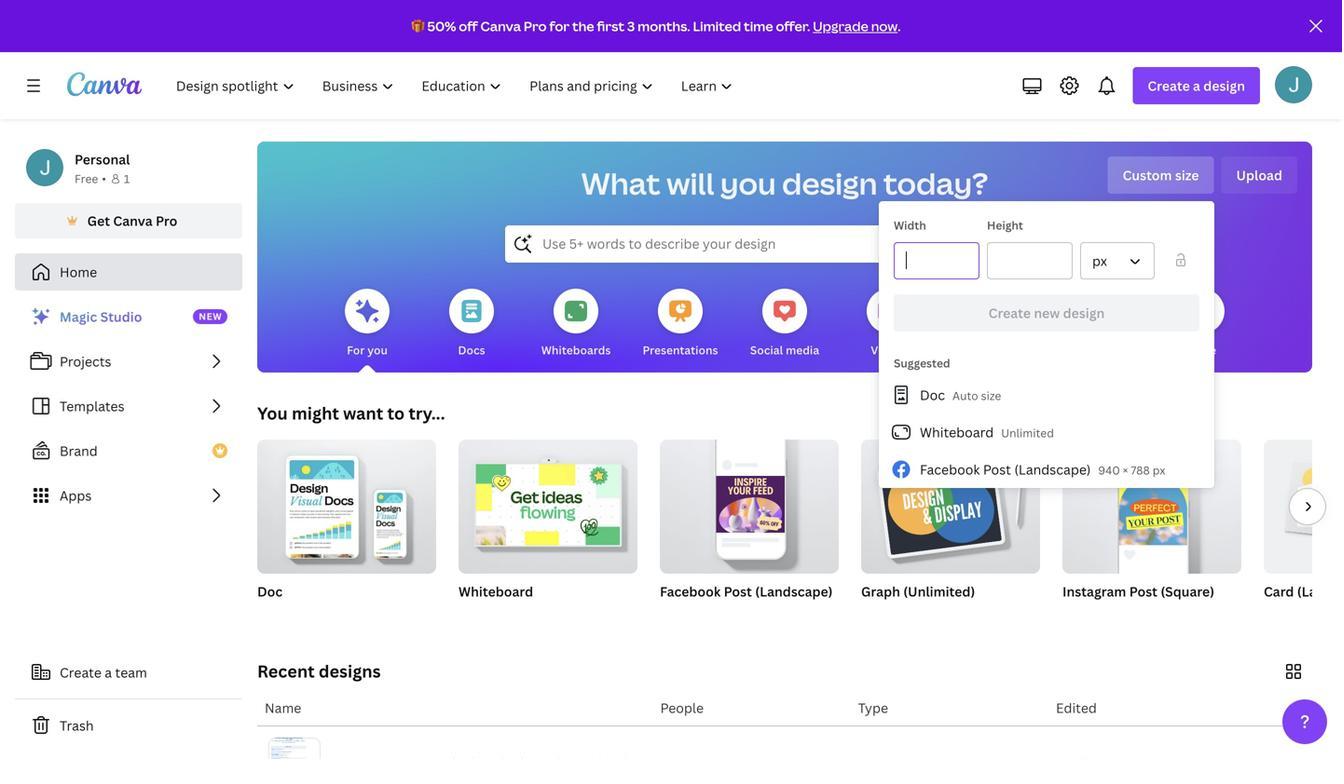 Task type: describe. For each thing, give the bounding box(es) containing it.
what
[[581, 163, 661, 204]]

whiteboards button
[[541, 276, 611, 373]]

custom size button
[[1108, 157, 1214, 194]]

limited
[[693, 17, 741, 35]]

whiteboard for whiteboard
[[459, 583, 533, 601]]

Units: px button
[[1081, 242, 1155, 280]]

time
[[744, 17, 774, 35]]

top level navigation element
[[164, 67, 749, 104]]

templates link
[[15, 388, 242, 425]]

suggested
[[894, 356, 951, 371]]

group for whiteboard
[[459, 433, 638, 574]]

graph (unlimited)
[[862, 583, 976, 601]]

whiteboard unlimited
[[920, 424, 1054, 441]]

custom
[[1123, 166, 1173, 184]]

first
[[597, 17, 625, 35]]

height
[[987, 218, 1024, 233]]

px inside facebook post (landscape) 940 × 788 px
[[1153, 463, 1166, 478]]

john smith image
[[1276, 66, 1313, 103]]

for
[[550, 17, 570, 35]]

doc group
[[257, 433, 436, 625]]

create a design button
[[1133, 67, 1261, 104]]

videos button
[[867, 276, 912, 373]]

create new design button
[[894, 295, 1200, 332]]

offer.
[[776, 17, 811, 35]]

presentations button
[[643, 276, 718, 373]]

trash
[[60, 717, 94, 735]]

0 vertical spatial pro
[[524, 17, 547, 35]]

create new design
[[989, 304, 1105, 322]]

card
[[1264, 583, 1295, 601]]

magic
[[60, 308, 97, 326]]

0 vertical spatial canva
[[481, 17, 521, 35]]

projects link
[[15, 343, 242, 380]]

you might want to try...
[[257, 402, 445, 425]]

magic studio
[[60, 308, 142, 326]]

might
[[292, 402, 339, 425]]

unlimited
[[1002, 426, 1054, 441]]

try...
[[409, 402, 445, 425]]

social media
[[750, 343, 820, 358]]

type
[[859, 700, 889, 717]]

canva inside button
[[113, 212, 153, 230]]

studio
[[100, 308, 142, 326]]

to
[[387, 402, 405, 425]]

🎁 50% off canva pro for the first 3 months. limited time offer. upgrade now .
[[412, 17, 901, 35]]

social media button
[[750, 276, 820, 373]]

940
[[1099, 463, 1121, 478]]

design for create a design
[[1204, 77, 1246, 95]]

new
[[1034, 304, 1060, 322]]

×
[[1123, 463, 1129, 478]]

px inside button
[[1093, 252, 1108, 270]]

home
[[60, 263, 97, 281]]

•
[[102, 171, 106, 186]]

width
[[894, 218, 927, 233]]

projects
[[60, 353, 111, 371]]

for you
[[347, 343, 388, 358]]

list containing magic studio
[[15, 298, 242, 515]]

now
[[872, 17, 898, 35]]

create a team button
[[15, 655, 242, 692]]

what will you design today?
[[581, 163, 989, 204]]

off
[[459, 17, 478, 35]]

(landscape) for facebook post (landscape) 940 × 788 px
[[1015, 461, 1091, 479]]

videos
[[871, 343, 908, 358]]

pro inside button
[[156, 212, 177, 230]]

more
[[1189, 343, 1217, 358]]

free
[[75, 171, 98, 186]]

whiteboard for whiteboard unlimited
[[920, 424, 994, 441]]

1 horizontal spatial you
[[721, 163, 776, 204]]

1
[[124, 171, 130, 186]]

graph (unlimited) group
[[862, 440, 1041, 625]]

you
[[257, 402, 288, 425]]

facebook for facebook post (landscape)
[[660, 583, 721, 601]]

group for instagram post (square)
[[1063, 433, 1242, 574]]

templates
[[60, 398, 125, 415]]

Height number field
[[1000, 243, 1061, 279]]

graph
[[862, 583, 901, 601]]

instagram
[[1063, 583, 1127, 601]]

get canva pro
[[87, 212, 177, 230]]

size inside doc auto size
[[981, 388, 1002, 404]]

today?
[[884, 163, 989, 204]]

apps
[[60, 487, 92, 505]]

people
[[661, 700, 704, 717]]



Task type: locate. For each thing, give the bounding box(es) containing it.
doc auto size
[[920, 386, 1002, 404]]

1 horizontal spatial doc
[[920, 386, 946, 404]]

1 horizontal spatial canva
[[481, 17, 521, 35]]

1 horizontal spatial whiteboard
[[920, 424, 994, 441]]

1 vertical spatial create
[[989, 304, 1031, 322]]

recent
[[257, 661, 315, 683]]

0 vertical spatial doc
[[920, 386, 946, 404]]

create inside create a design dropdown button
[[1148, 77, 1190, 95]]

card (landscape) group
[[1264, 440, 1343, 625]]

(landsc
[[1298, 583, 1343, 601]]

doc for doc auto size
[[920, 386, 946, 404]]

canva right off
[[481, 17, 521, 35]]

(landscape) for facebook post (landscape)
[[755, 583, 833, 601]]

whiteboard
[[920, 424, 994, 441], [459, 583, 533, 601]]

design right new
[[1064, 304, 1105, 322]]

0 horizontal spatial doc
[[257, 583, 283, 601]]

whiteboards
[[541, 343, 611, 358]]

1 horizontal spatial list
[[879, 377, 1215, 489]]

size inside dropdown button
[[1176, 166, 1200, 184]]

design
[[1204, 77, 1246, 95], [782, 163, 878, 204], [1064, 304, 1105, 322]]

social
[[750, 343, 783, 358]]

size right auto at the bottom of the page
[[981, 388, 1002, 404]]

0 vertical spatial whiteboard
[[920, 424, 994, 441]]

1 vertical spatial design
[[782, 163, 878, 204]]

788
[[1131, 463, 1150, 478]]

a inside button
[[105, 664, 112, 682]]

a for team
[[105, 664, 112, 682]]

upload
[[1237, 166, 1283, 184]]

px right 788
[[1153, 463, 1166, 478]]

for
[[347, 343, 365, 358]]

None search field
[[505, 226, 1065, 263]]

doc left auto at the bottom of the page
[[920, 386, 946, 404]]

0 horizontal spatial canva
[[113, 212, 153, 230]]

facebook inside group
[[660, 583, 721, 601]]

apps link
[[15, 477, 242, 515]]

docs button
[[449, 276, 494, 373]]

1 horizontal spatial post
[[984, 461, 1012, 479]]

(landscape) inside group
[[755, 583, 833, 601]]

free •
[[75, 171, 106, 186]]

the
[[572, 17, 595, 35]]

facebook post (landscape) 940 × 788 px
[[920, 461, 1166, 479]]

(unlimited)
[[904, 583, 976, 601]]

1 horizontal spatial facebook
[[920, 461, 980, 479]]

post for facebook post (landscape)
[[724, 583, 752, 601]]

2 horizontal spatial post
[[1130, 583, 1158, 601]]

1 horizontal spatial px
[[1153, 463, 1166, 478]]

0 horizontal spatial a
[[105, 664, 112, 682]]

0 vertical spatial facebook
[[920, 461, 980, 479]]

for you button
[[345, 276, 390, 373]]

recent designs
[[257, 661, 381, 683]]

more button
[[1180, 276, 1225, 373]]

name
[[265, 700, 301, 717]]

custom size
[[1123, 166, 1200, 184]]

group for doc
[[257, 433, 436, 574]]

create inside create a team button
[[60, 664, 102, 682]]

a for design
[[1194, 77, 1201, 95]]

1 horizontal spatial design
[[1064, 304, 1105, 322]]

a inside dropdown button
[[1194, 77, 1201, 95]]

upgrade
[[813, 17, 869, 35]]

0 vertical spatial px
[[1093, 252, 1108, 270]]

(landscape) inside 'list'
[[1015, 461, 1091, 479]]

you
[[721, 163, 776, 204], [368, 343, 388, 358]]

canva right get
[[113, 212, 153, 230]]

design up 'search' search box
[[782, 163, 878, 204]]

brand link
[[15, 433, 242, 470]]

doc inside 'list'
[[920, 386, 946, 404]]

0 vertical spatial size
[[1176, 166, 1200, 184]]

2 vertical spatial create
[[60, 664, 102, 682]]

design left john smith image
[[1204, 77, 1246, 95]]

you right for
[[368, 343, 388, 358]]

0 horizontal spatial you
[[368, 343, 388, 358]]

🎁
[[412, 17, 425, 35]]

auto
[[953, 388, 979, 404]]

create a design
[[1148, 77, 1246, 95]]

home link
[[15, 254, 242, 291]]

create left new
[[989, 304, 1031, 322]]

0 horizontal spatial pro
[[156, 212, 177, 230]]

0 horizontal spatial facebook
[[660, 583, 721, 601]]

(landscape) left graph
[[755, 583, 833, 601]]

you right will
[[721, 163, 776, 204]]

0 horizontal spatial create
[[60, 664, 102, 682]]

facebook
[[920, 461, 980, 479], [660, 583, 721, 601]]

0 horizontal spatial size
[[981, 388, 1002, 404]]

create inside the create new design button
[[989, 304, 1031, 322]]

a
[[1194, 77, 1201, 95], [105, 664, 112, 682]]

canva
[[481, 17, 521, 35], [113, 212, 153, 230]]

2 horizontal spatial create
[[1148, 77, 1190, 95]]

post inside 'list'
[[984, 461, 1012, 479]]

doc inside group
[[257, 583, 283, 601]]

pro up the home link
[[156, 212, 177, 230]]

team
[[115, 664, 147, 682]]

create
[[1148, 77, 1190, 95], [989, 304, 1031, 322], [60, 664, 102, 682]]

0 horizontal spatial whiteboard
[[459, 583, 533, 601]]

1 vertical spatial a
[[105, 664, 112, 682]]

1 vertical spatial size
[[981, 388, 1002, 404]]

post for facebook post (landscape) 940 × 788 px
[[984, 461, 1012, 479]]

0 vertical spatial you
[[721, 163, 776, 204]]

50%
[[427, 17, 456, 35]]

1 horizontal spatial size
[[1176, 166, 1200, 184]]

1 horizontal spatial (landscape)
[[1015, 461, 1091, 479]]

docs
[[458, 343, 485, 358]]

design for create new design
[[1064, 304, 1105, 322]]

whiteboard inside group
[[459, 583, 533, 601]]

list
[[15, 298, 242, 515], [879, 377, 1215, 489]]

facebook post (landscape) group
[[660, 433, 839, 625]]

0 vertical spatial design
[[1204, 77, 1246, 95]]

get
[[87, 212, 110, 230]]

pro left for
[[524, 17, 547, 35]]

post for instagram post (square)
[[1130, 583, 1158, 601]]

edited
[[1056, 700, 1097, 717]]

designs
[[319, 661, 381, 683]]

group for card (landsc
[[1264, 440, 1343, 574]]

size right custom
[[1176, 166, 1200, 184]]

will
[[667, 163, 715, 204]]

design inside dropdown button
[[1204, 77, 1246, 95]]

0 horizontal spatial (landscape)
[[755, 583, 833, 601]]

1 vertical spatial pro
[[156, 212, 177, 230]]

1 vertical spatial px
[[1153, 463, 1166, 478]]

media
[[786, 343, 820, 358]]

(square)
[[1161, 583, 1215, 601]]

want
[[343, 402, 383, 425]]

create left team
[[60, 664, 102, 682]]

3
[[627, 17, 635, 35]]

.
[[898, 17, 901, 35]]

0 horizontal spatial list
[[15, 298, 242, 515]]

2 vertical spatial design
[[1064, 304, 1105, 322]]

design inside button
[[1064, 304, 1105, 322]]

0 vertical spatial create
[[1148, 77, 1190, 95]]

facebook post (landscape)
[[660, 583, 833, 601]]

pro
[[524, 17, 547, 35], [156, 212, 177, 230]]

create a team
[[60, 664, 147, 682]]

0 vertical spatial a
[[1194, 77, 1201, 95]]

0 vertical spatial (landscape)
[[1015, 461, 1091, 479]]

doc for doc
[[257, 583, 283, 601]]

Search search field
[[543, 227, 1028, 262]]

you inside button
[[368, 343, 388, 358]]

1 vertical spatial facebook
[[660, 583, 721, 601]]

presentations
[[643, 343, 718, 358]]

doc up recent
[[257, 583, 283, 601]]

doc
[[920, 386, 946, 404], [257, 583, 283, 601]]

post inside instagram post (square) group
[[1130, 583, 1158, 601]]

trash link
[[15, 708, 242, 745]]

1 horizontal spatial a
[[1194, 77, 1201, 95]]

whiteboard inside 'list'
[[920, 424, 994, 441]]

0 horizontal spatial px
[[1093, 252, 1108, 270]]

post inside facebook post (landscape) group
[[724, 583, 752, 601]]

whiteboard group
[[459, 433, 638, 625]]

new
[[199, 310, 222, 323]]

group
[[257, 433, 436, 574], [459, 433, 638, 574], [660, 433, 839, 574], [1063, 433, 1242, 574], [862, 440, 1041, 574], [1264, 440, 1343, 574]]

px right 'height' number field
[[1093, 252, 1108, 270]]

0 horizontal spatial post
[[724, 583, 752, 601]]

1 horizontal spatial pro
[[524, 17, 547, 35]]

facebook for facebook post (landscape) 940 × 788 px
[[920, 461, 980, 479]]

create for create a team
[[60, 664, 102, 682]]

upload button
[[1222, 157, 1298, 194]]

1 vertical spatial canva
[[113, 212, 153, 230]]

0 horizontal spatial design
[[782, 163, 878, 204]]

(landscape) down unlimited
[[1015, 461, 1091, 479]]

facebook inside 'list'
[[920, 461, 980, 479]]

get canva pro button
[[15, 203, 242, 239]]

size
[[1176, 166, 1200, 184], [981, 388, 1002, 404]]

1 vertical spatial you
[[368, 343, 388, 358]]

2 horizontal spatial design
[[1204, 77, 1246, 95]]

list containing doc
[[879, 377, 1215, 489]]

instagram post (square)
[[1063, 583, 1215, 601]]

1 vertical spatial (landscape)
[[755, 583, 833, 601]]

create for create a design
[[1148, 77, 1190, 95]]

1 vertical spatial whiteboard
[[459, 583, 533, 601]]

create for create new design
[[989, 304, 1031, 322]]

personal
[[75, 151, 130, 168]]

1 horizontal spatial create
[[989, 304, 1031, 322]]

card (landsc
[[1264, 583, 1343, 601]]

Width number field
[[906, 243, 968, 279]]

brand
[[60, 442, 98, 460]]

create up custom size dropdown button
[[1148, 77, 1190, 95]]

1 vertical spatial doc
[[257, 583, 283, 601]]

instagram post (square) group
[[1063, 433, 1242, 625]]

upgrade now button
[[813, 17, 898, 35]]



Task type: vqa. For each thing, say whether or not it's contained in the screenshot.
Vintage
no



